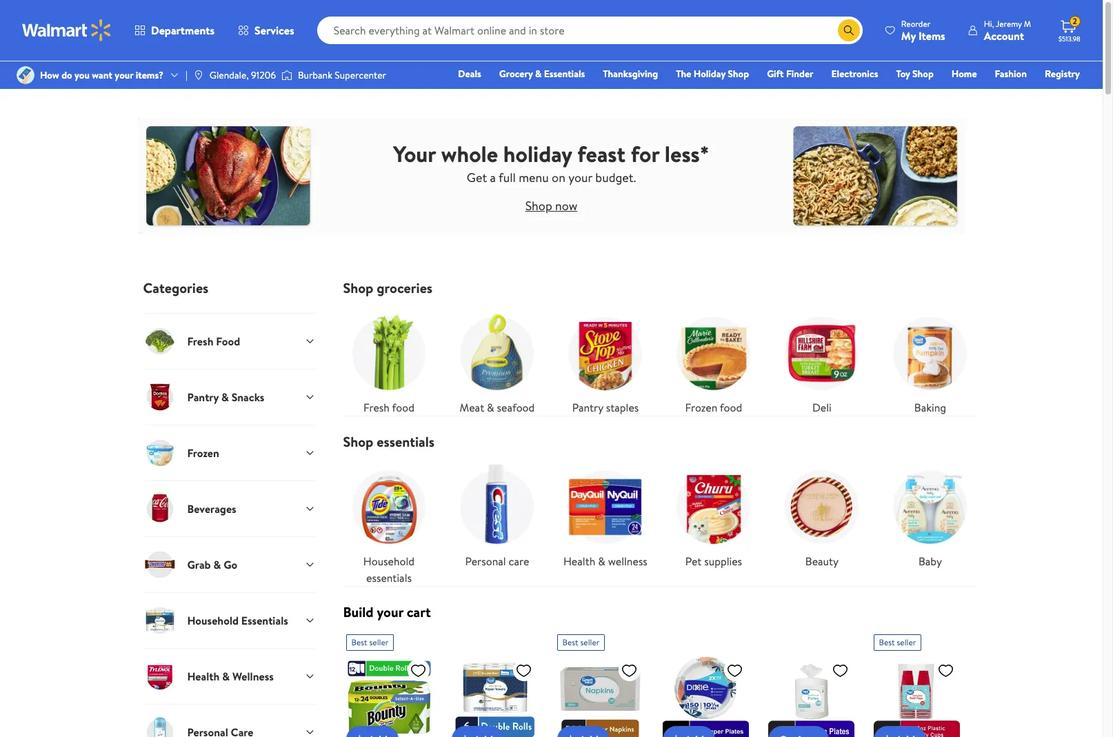 Task type: locate. For each thing, give the bounding box(es) containing it.
add to cart image for great value everyday disposable plastic cups, red, 18 oz, 50 count image
[[879, 732, 895, 737]]

2 horizontal spatial best
[[879, 636, 895, 648]]

household essentials link
[[343, 461, 435, 586]]

1 best from the left
[[351, 636, 367, 648]]

1 horizontal spatial best
[[562, 636, 578, 648]]

1 vertical spatial household
[[187, 613, 239, 628]]

health & wellness button
[[143, 648, 315, 704]]

beauty link
[[776, 461, 868, 570]]

account
[[984, 28, 1024, 43]]

2 best from the left
[[562, 636, 578, 648]]

add to favorites list, dixie disposable paper plates, multicolor, 10 in, 150 count image
[[726, 662, 743, 679]]

frozen for frozen
[[187, 445, 219, 461]]

frozen button
[[143, 425, 315, 481]]

1 product group from the left
[[346, 629, 432, 737]]

1 vertical spatial fresh
[[363, 400, 390, 415]]

grocery & essentials
[[499, 67, 585, 81]]

best seller for bounty select-a-size paper towels, 12 double rolls, white image
[[351, 636, 388, 648]]

fresh food link
[[343, 308, 435, 416]]

shop for groceries
[[343, 279, 373, 297]]

0 horizontal spatial food
[[392, 400, 414, 415]]

cart
[[407, 603, 431, 621]]

great value everyday disposable plastic cups, red, 18 oz, 50 count image
[[873, 656, 960, 737]]

& for seafood
[[487, 400, 494, 415]]

best up great value everyday disposable plastic cups, red, 18 oz, 50 count image
[[879, 636, 895, 648]]

list for shop essentials
[[335, 450, 984, 586]]

walmart+ link
[[1033, 86, 1086, 101]]

list containing fresh food
[[335, 297, 984, 416]]

2 vertical spatial your
[[377, 603, 403, 621]]

fresh left food
[[187, 334, 213, 349]]

& inside "link"
[[598, 554, 605, 569]]

bounty select-a-size paper towels, 12 double rolls, white image
[[346, 656, 432, 737]]

list containing household essentials
[[335, 450, 984, 586]]

items
[[918, 28, 945, 43]]

pantry left snacks
[[187, 389, 219, 405]]

2 horizontal spatial best seller
[[879, 636, 916, 648]]

3 seller from the left
[[897, 636, 916, 648]]

essentials up build your cart
[[366, 570, 412, 585]]

0 horizontal spatial health
[[187, 669, 220, 684]]

food for frozen food
[[720, 400, 742, 415]]

thanksgiving
[[603, 67, 658, 81]]

food
[[392, 400, 414, 415], [720, 400, 742, 415]]

2 best seller from the left
[[562, 636, 600, 648]]

health inside dropdown button
[[187, 669, 220, 684]]

0 horizontal spatial household
[[187, 613, 239, 628]]

1 vertical spatial your
[[568, 169, 592, 186]]

pantry for pantry & snacks
[[187, 389, 219, 405]]

baby
[[918, 554, 942, 569]]

3 add to cart image from the left
[[562, 732, 579, 737]]

pantry left staples
[[572, 400, 603, 415]]

your
[[115, 68, 133, 82], [568, 169, 592, 186], [377, 603, 403, 621]]

0 vertical spatial household
[[363, 554, 415, 569]]

your left cart
[[377, 603, 403, 621]]

budget.
[[595, 169, 636, 186]]

pantry staples link
[[560, 308, 651, 416]]

3 best seller from the left
[[879, 636, 916, 648]]

fashion
[[995, 67, 1027, 81]]

one
[[974, 86, 995, 100]]

0 horizontal spatial best seller
[[351, 636, 388, 648]]

2 add to cart image from the left
[[457, 732, 473, 737]]

for
[[631, 138, 659, 169]]

0 horizontal spatial seller
[[369, 636, 388, 648]]

beverages button
[[143, 481, 315, 537]]

0 vertical spatial fresh
[[187, 334, 213, 349]]

seller for 1st product group from right
[[897, 636, 916, 648]]

2 horizontal spatial your
[[568, 169, 592, 186]]

 image right 91206 on the top left of the page
[[281, 68, 292, 82]]

seller
[[369, 636, 388, 648], [580, 636, 600, 648], [897, 636, 916, 648]]

add to cart image for great value disposable paper napkins, white, 500 count image on the bottom
[[562, 732, 579, 737]]

2 horizontal spatial  image
[[281, 68, 292, 82]]

walmart image
[[22, 19, 112, 41]]

your whole holiday feast for less. get a full menu on your budget. shop now. image
[[138, 117, 965, 235]]

product group
[[346, 629, 432, 737], [557, 629, 643, 737], [873, 629, 960, 737]]

frozen food
[[685, 400, 742, 415]]

health
[[563, 554, 595, 569], [187, 669, 220, 684]]

1 vertical spatial essentials
[[366, 570, 412, 585]]

your right 'want'
[[115, 68, 133, 82]]

seller down build your cart
[[369, 636, 388, 648]]

0 vertical spatial essentials
[[544, 67, 585, 81]]

0 vertical spatial essentials
[[377, 432, 434, 451]]

1 horizontal spatial food
[[720, 400, 742, 415]]

0 horizontal spatial fresh
[[187, 334, 213, 349]]

1 horizontal spatial frozen
[[685, 400, 717, 415]]

pantry staples
[[572, 400, 639, 415]]

shop left now
[[525, 197, 552, 214]]

fashion link
[[989, 66, 1033, 81]]

great value everyday disposable foam plates, 9 in, 150 ct image
[[768, 656, 854, 737]]

seafood
[[497, 400, 535, 415]]

shop for now
[[525, 197, 552, 214]]

pantry
[[187, 389, 219, 405], [572, 400, 603, 415]]

1 vertical spatial essentials
[[241, 613, 288, 628]]

1 horizontal spatial health
[[563, 554, 595, 569]]

1 list from the top
[[335, 297, 984, 416]]

holiday
[[694, 67, 725, 81]]

frozen for frozen food
[[685, 400, 717, 415]]

1 vertical spatial health
[[187, 669, 220, 684]]

0 vertical spatial your
[[115, 68, 133, 82]]

1 vertical spatial frozen
[[187, 445, 219, 461]]

walmart+
[[1039, 86, 1080, 100]]

1 horizontal spatial fresh
[[363, 400, 390, 415]]

add to cart image
[[351, 732, 368, 737], [457, 732, 473, 737], [562, 732, 579, 737], [668, 732, 684, 737], [879, 732, 895, 737]]

 image left how
[[17, 66, 34, 84]]

0 horizontal spatial product group
[[346, 629, 432, 737]]

best up great value disposable paper napkins, white, 500 count image on the bottom
[[562, 636, 578, 648]]

frozen inside the frozen dropdown button
[[187, 445, 219, 461]]

household essentials
[[187, 613, 288, 628]]

1 horizontal spatial household
[[363, 554, 415, 569]]

2 seller from the left
[[580, 636, 600, 648]]

0 vertical spatial frozen
[[685, 400, 717, 415]]

shop now
[[525, 197, 577, 214]]

1 horizontal spatial product group
[[557, 629, 643, 737]]

1 horizontal spatial seller
[[580, 636, 600, 648]]

health & wellness
[[563, 554, 647, 569]]

1 vertical spatial list
[[335, 450, 984, 586]]

baking link
[[884, 308, 976, 416]]

4 add to cart image from the left
[[668, 732, 684, 737]]

on
[[552, 169, 565, 186]]

pet supplies
[[685, 554, 742, 569]]

deals
[[458, 67, 481, 81]]

shop down fresh food
[[343, 432, 373, 451]]

essentials
[[544, 67, 585, 81], [241, 613, 288, 628]]

shop groceries
[[343, 279, 432, 297]]

1 add to cart image from the left
[[351, 732, 368, 737]]

0 horizontal spatial frozen
[[187, 445, 219, 461]]

registry
[[1045, 67, 1080, 81]]

your inside your whole holiday feast for less* get a full menu on your budget.
[[568, 169, 592, 186]]

essentials
[[377, 432, 434, 451], [366, 570, 412, 585]]

fresh inside fresh food link
[[363, 400, 390, 415]]

0 horizontal spatial essentials
[[241, 613, 288, 628]]

2 horizontal spatial seller
[[897, 636, 916, 648]]

household inside dropdown button
[[187, 613, 239, 628]]

debit
[[997, 86, 1021, 100]]

best seller for great value disposable paper napkins, white, 500 count image on the bottom
[[562, 636, 600, 648]]

& for wellness
[[222, 669, 230, 684]]

grab & go
[[187, 557, 237, 572]]

health for health & wellness
[[563, 554, 595, 569]]

want
[[92, 68, 112, 82]]

seller up great value disposable paper napkins, white, 500 count image on the bottom
[[580, 636, 600, 648]]

5 add to cart image from the left
[[879, 732, 895, 737]]

household for household essentials
[[363, 554, 415, 569]]

departments button
[[123, 14, 226, 47]]

deli
[[812, 400, 832, 415]]

0 vertical spatial list
[[335, 297, 984, 416]]

personal care link
[[451, 461, 543, 570]]

2 list from the top
[[335, 450, 984, 586]]

1 horizontal spatial best seller
[[562, 636, 600, 648]]

fresh up shop essentials
[[363, 400, 390, 415]]

0 horizontal spatial best
[[351, 636, 367, 648]]

essentials up wellness
[[241, 613, 288, 628]]

your right on
[[568, 169, 592, 186]]

1 seller from the left
[[369, 636, 388, 648]]

1 horizontal spatial  image
[[193, 70, 204, 81]]

care
[[509, 554, 529, 569]]

electronics link
[[825, 66, 884, 81]]

household for household essentials
[[187, 613, 239, 628]]

list
[[335, 297, 984, 416], [335, 450, 984, 586]]

seller up great value everyday disposable plastic cups, red, 18 oz, 50 count image
[[897, 636, 916, 648]]

0 horizontal spatial  image
[[17, 66, 34, 84]]

1 food from the left
[[392, 400, 414, 415]]

health inside "link"
[[563, 554, 595, 569]]

0 vertical spatial health
[[563, 554, 595, 569]]

holiday
[[503, 138, 572, 169]]

household up build your cart
[[363, 554, 415, 569]]

pantry inside dropdown button
[[187, 389, 219, 405]]

add to favorites list, (4 pack) great value ultra strong paper towels, split sheets, 6 double rolls image
[[515, 662, 532, 679]]

menu
[[519, 169, 549, 186]]

0 horizontal spatial pantry
[[187, 389, 219, 405]]

essentials right grocery
[[544, 67, 585, 81]]

3 best from the left
[[879, 636, 895, 648]]

finder
[[786, 67, 813, 81]]

you
[[75, 68, 90, 82]]

beverages
[[187, 501, 236, 516]]

gift finder link
[[761, 66, 820, 81]]

2
[[1073, 15, 1077, 27]]

supplies
[[704, 554, 742, 569]]

 image for burbank supercenter
[[281, 68, 292, 82]]

electronics
[[831, 67, 878, 81]]

grab & go button
[[143, 537, 315, 592]]

2 food from the left
[[720, 400, 742, 415]]

list for shop groceries
[[335, 297, 984, 416]]

 image
[[17, 66, 34, 84], [281, 68, 292, 82], [193, 70, 204, 81]]

best seller
[[351, 636, 388, 648], [562, 636, 600, 648], [879, 636, 916, 648]]

 image right |
[[193, 70, 204, 81]]

hi, jeremy m account
[[984, 18, 1031, 43]]

fresh inside fresh food dropdown button
[[187, 334, 213, 349]]

best seller down build
[[351, 636, 388, 648]]

1 horizontal spatial essentials
[[544, 67, 585, 81]]

best seller up great value everyday disposable plastic cups, red, 18 oz, 50 count image
[[879, 636, 916, 648]]

best seller up great value disposable paper napkins, white, 500 count image on the bottom
[[562, 636, 600, 648]]

essentials down fresh food
[[377, 432, 434, 451]]

shop left groceries
[[343, 279, 373, 297]]

shop right holiday
[[728, 67, 749, 81]]

shop for essentials
[[343, 432, 373, 451]]

2 product group from the left
[[557, 629, 643, 737]]

frozen inside frozen food link
[[685, 400, 717, 415]]

departments
[[151, 23, 215, 38]]

1 horizontal spatial pantry
[[572, 400, 603, 415]]

2 horizontal spatial product group
[[873, 629, 960, 737]]

household
[[363, 554, 415, 569], [187, 613, 239, 628]]

best down build
[[351, 636, 367, 648]]

personal
[[465, 554, 506, 569]]

essentials inside the household essentials
[[366, 570, 412, 585]]

1 best seller from the left
[[351, 636, 388, 648]]

& for essentials
[[535, 67, 542, 81]]

household down "grab & go"
[[187, 613, 239, 628]]

add to cart image for (4 pack) great value ultra strong paper towels, split sheets, 6 double rolls image
[[457, 732, 473, 737]]



Task type: describe. For each thing, give the bounding box(es) containing it.
deals link
[[452, 66, 487, 81]]

pantry for pantry staples
[[572, 400, 603, 415]]

Search search field
[[317, 17, 863, 44]]

pet supplies link
[[668, 461, 760, 570]]

registry link
[[1039, 66, 1086, 81]]

add to cart image for dixie disposable paper plates, multicolor, 10 in, 150 count image
[[668, 732, 684, 737]]

grocery
[[499, 67, 533, 81]]

& for go
[[213, 557, 221, 572]]

household essentials
[[363, 554, 415, 585]]

add to favorites list, great value everyday disposable plastic cups, red, 18 oz, 50 count image
[[938, 662, 954, 679]]

add to cart image for bounty select-a-size paper towels, 12 double rolls, white image
[[351, 732, 368, 737]]

 image for how do you want your items?
[[17, 66, 34, 84]]

great value disposable paper napkins, white, 500 count image
[[557, 656, 643, 737]]

fresh for fresh food
[[363, 400, 390, 415]]

do
[[61, 68, 72, 82]]

get
[[467, 169, 487, 186]]

best for great value disposable paper napkins, white, 500 count image on the bottom
[[562, 636, 578, 648]]

seller for second product group from the left
[[580, 636, 600, 648]]

your whole holiday feast for less* get a full menu on your budget.
[[393, 138, 709, 186]]

add to favorites list, great value everyday disposable foam plates, 9 in, 150 ct image
[[832, 662, 849, 679]]

best for bounty select-a-size paper towels, 12 double rolls, white image
[[351, 636, 367, 648]]

toy
[[896, 67, 910, 81]]

meat & seafood link
[[451, 308, 543, 416]]

food
[[216, 334, 240, 349]]

add to favorites list, great value disposable paper napkins, white, 500 count image
[[621, 662, 638, 679]]

build
[[343, 603, 374, 621]]

fresh food button
[[143, 313, 315, 369]]

the
[[676, 67, 691, 81]]

now
[[555, 197, 577, 214]]

health & wellness
[[187, 669, 274, 684]]

full
[[499, 169, 516, 186]]

baking
[[914, 400, 946, 415]]

fresh for fresh food
[[187, 334, 213, 349]]

pet
[[685, 554, 702, 569]]

91206
[[251, 68, 276, 82]]

baby link
[[884, 461, 976, 570]]

items?
[[136, 68, 163, 82]]

1 horizontal spatial your
[[377, 603, 403, 621]]

feast
[[577, 138, 625, 169]]

essentials for household essentials
[[366, 570, 412, 585]]

best for great value everyday disposable plastic cups, red, 18 oz, 50 count image
[[879, 636, 895, 648]]

m
[[1024, 18, 1031, 29]]

burbank supercenter
[[298, 68, 386, 82]]

shop now link
[[525, 197, 577, 214]]

how
[[40, 68, 59, 82]]

& for wellness
[[598, 554, 605, 569]]

supercenter
[[335, 68, 386, 82]]

seller for third product group from the right
[[369, 636, 388, 648]]

best seller for great value everyday disposable plastic cups, red, 18 oz, 50 count image
[[879, 636, 916, 648]]

build your cart
[[343, 603, 431, 621]]

snacks
[[231, 389, 264, 405]]

home
[[952, 67, 977, 81]]

your
[[393, 138, 436, 169]]

dixie disposable paper plates, multicolor, 10 in, 150 count image
[[662, 656, 749, 737]]

go
[[224, 557, 237, 572]]

fresh food
[[363, 400, 414, 415]]

how do you want your items?
[[40, 68, 163, 82]]

0 horizontal spatial your
[[115, 68, 133, 82]]

services button
[[226, 14, 306, 47]]

the holiday shop link
[[670, 66, 755, 81]]

less*
[[665, 138, 709, 169]]

a
[[490, 169, 496, 186]]

3 product group from the left
[[873, 629, 960, 737]]

toy shop link
[[890, 66, 940, 81]]

gift
[[767, 67, 784, 81]]

registry one debit
[[974, 67, 1080, 100]]

shop essentials
[[343, 432, 434, 451]]

whole
[[441, 138, 498, 169]]

add to favorites list, bounty select-a-size paper towels, 12 double rolls, white image
[[410, 662, 427, 679]]

wellness
[[608, 554, 647, 569]]

(4 pack) great value ultra strong paper towels, split sheets, 6 double rolls image
[[451, 656, 538, 737]]

gift finder
[[767, 67, 813, 81]]

groceries
[[377, 279, 432, 297]]

reorder my items
[[901, 18, 945, 43]]

staples
[[606, 400, 639, 415]]

essentials inside dropdown button
[[241, 613, 288, 628]]

home link
[[945, 66, 983, 81]]

search icon image
[[843, 25, 854, 36]]

grab
[[187, 557, 211, 572]]

frozen food link
[[668, 308, 760, 416]]

pantry & snacks button
[[143, 369, 315, 425]]

one debit link
[[968, 86, 1027, 101]]

2 $513.98
[[1059, 15, 1080, 43]]

health & wellness link
[[560, 461, 651, 570]]

 image for glendale, 91206
[[193, 70, 204, 81]]

& for snacks
[[221, 389, 229, 405]]

reorder
[[901, 18, 930, 29]]

pantry & snacks
[[187, 389, 264, 405]]

services
[[255, 23, 294, 38]]

Walmart Site-Wide search field
[[317, 17, 863, 44]]

grocery & essentials link
[[493, 66, 591, 81]]

food for fresh food
[[392, 400, 414, 415]]

essentials for shop essentials
[[377, 432, 434, 451]]

burbank
[[298, 68, 332, 82]]

$513.98
[[1059, 34, 1080, 43]]

household essentials button
[[143, 592, 315, 648]]

health for health & wellness
[[187, 669, 220, 684]]

deli link
[[776, 308, 868, 416]]

fresh food
[[187, 334, 240, 349]]

personal care
[[465, 554, 529, 569]]

thanksgiving link
[[597, 66, 664, 81]]

the holiday shop
[[676, 67, 749, 81]]

shop right toy
[[912, 67, 934, 81]]

jeremy
[[996, 18, 1022, 29]]

wellness
[[232, 669, 274, 684]]

my
[[901, 28, 916, 43]]

meat
[[460, 400, 484, 415]]



Task type: vqa. For each thing, say whether or not it's contained in the screenshot.
the right FROZEN
yes



